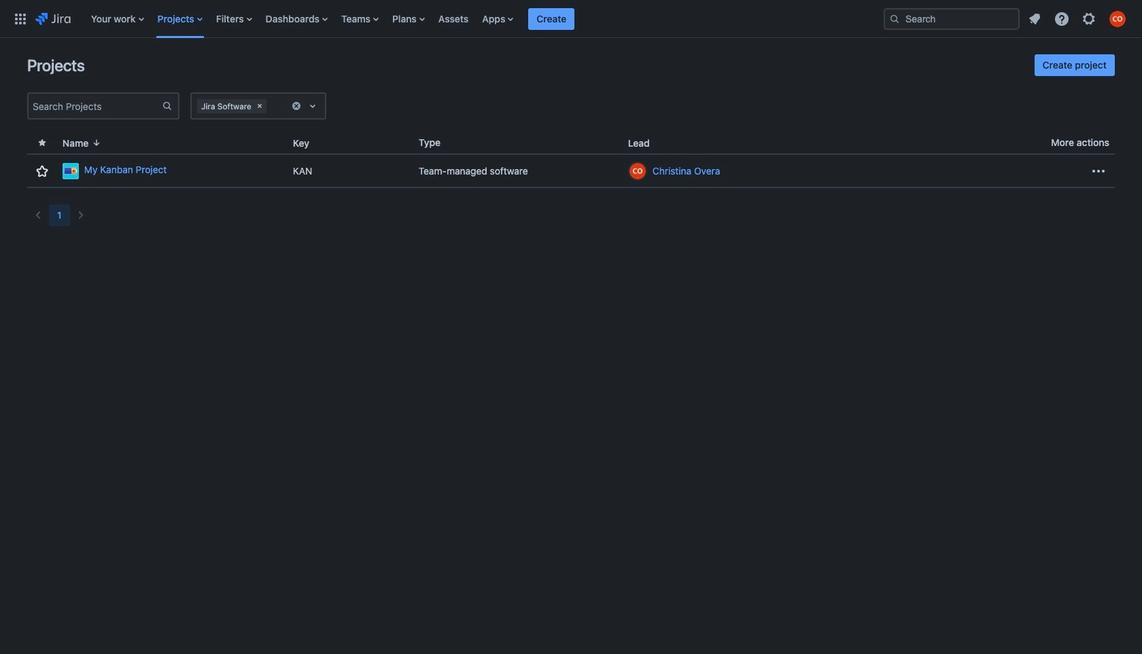 Task type: locate. For each thing, give the bounding box(es) containing it.
help image
[[1054, 11, 1070, 27]]

more image
[[1091, 163, 1107, 179]]

1 horizontal spatial list
[[1023, 6, 1134, 31]]

notifications image
[[1027, 11, 1043, 27]]

jira image
[[35, 11, 71, 27], [35, 11, 71, 27]]

group
[[1035, 54, 1115, 76]]

Choose Jira products text field
[[269, 99, 272, 113]]

None search field
[[884, 8, 1020, 30]]

list
[[84, 0, 873, 38], [1023, 6, 1134, 31]]

list item
[[529, 0, 575, 38]]

search image
[[889, 13, 900, 24]]

banner
[[0, 0, 1142, 38]]

Search field
[[884, 8, 1020, 30]]

clear image
[[254, 101, 265, 112]]

primary element
[[8, 0, 873, 38]]



Task type: vqa. For each thing, say whether or not it's contained in the screenshot.
of in Space element
no



Task type: describe. For each thing, give the bounding box(es) containing it.
previous image
[[30, 207, 46, 224]]

0 horizontal spatial list
[[84, 0, 873, 38]]

open image
[[305, 98, 321, 114]]

star my kanban project image
[[34, 163, 50, 179]]

your profile and settings image
[[1110, 11, 1126, 27]]

clear image
[[291, 101, 302, 112]]

next image
[[72, 207, 89, 224]]

appswitcher icon image
[[12, 11, 29, 27]]

settings image
[[1081, 11, 1097, 27]]

Search Projects text field
[[29, 97, 162, 116]]



